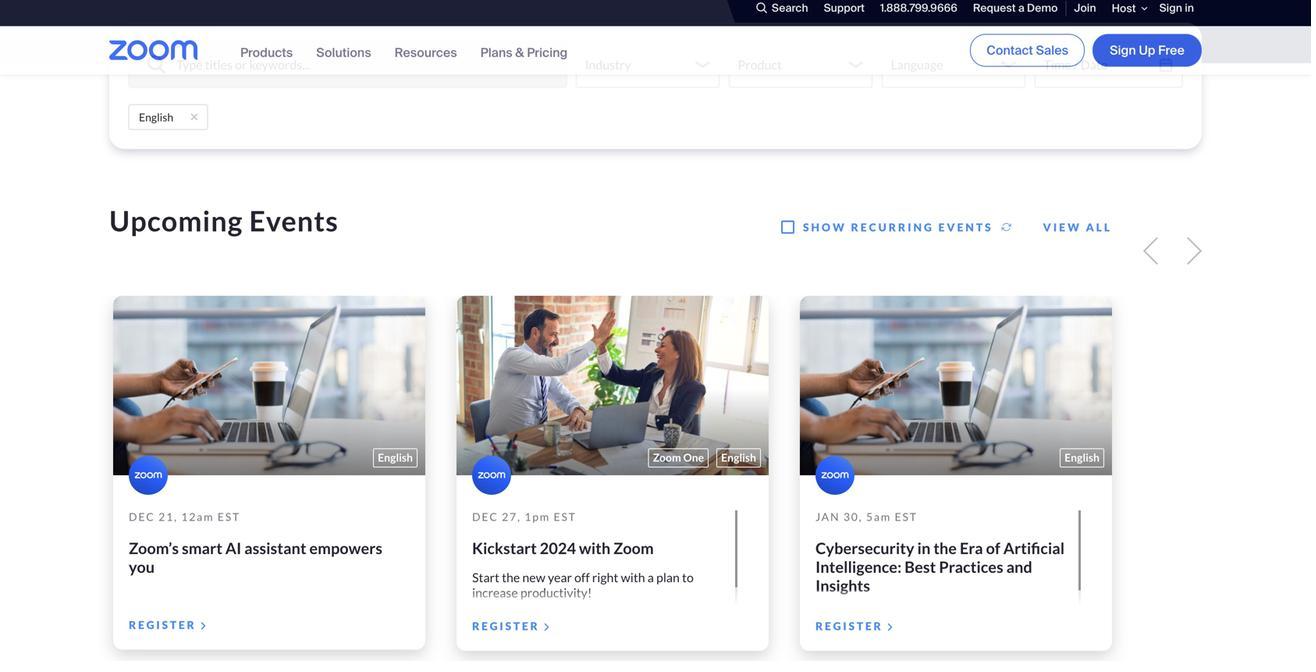 Task type: locate. For each thing, give the bounding box(es) containing it.
register down you
[[129, 619, 196, 632]]

with up right
[[579, 539, 611, 558]]

3 english link from the left
[[1061, 449, 1105, 468]]

2 horizontal spatial register
[[816, 620, 884, 633]]

est right 12am at the left bottom of page
[[218, 510, 241, 524]]

one
[[684, 451, 704, 464]]

zoom
[[653, 451, 682, 464], [614, 539, 654, 558]]

in left era
[[918, 539, 931, 558]]

1 vertical spatial a
[[648, 570, 654, 585]]

resources button
[[395, 47, 457, 64]]

1 vertical spatial the
[[502, 570, 520, 585]]

register link for kickstart 2024 with zoom
[[472, 617, 559, 636]]

in inside cybersecurity in the era of artificial intelligence: best practices and insights
[[918, 539, 931, 558]]

zoom up right
[[614, 539, 654, 558]]

register link
[[129, 616, 215, 635], [472, 617, 559, 636], [816, 617, 902, 636]]

increase
[[472, 585, 518, 600]]

request a demo
[[974, 4, 1058, 18]]

zoom's smart ai assistant empowers you
[[129, 539, 383, 577]]

est right 1pm
[[554, 510, 577, 524]]

in up sign up free link
[[1186, 4, 1195, 18]]

dec left 21,
[[129, 510, 155, 524]]

a left 'plan'
[[648, 570, 654, 585]]

&
[[516, 47, 524, 64]]

1 horizontal spatial in
[[1186, 4, 1195, 18]]

0 horizontal spatial register link
[[129, 616, 215, 635]]

0 horizontal spatial est
[[218, 510, 241, 524]]

year
[[548, 570, 572, 585]]

the left era
[[934, 539, 957, 558]]

0 vertical spatial zoom
[[653, 451, 682, 464]]

est for 2024
[[554, 510, 577, 524]]

the left new
[[502, 570, 520, 585]]

1.888.799.9666 link
[[873, 0, 966, 29]]

3 est from the left
[[895, 510, 918, 524]]

view all link
[[1044, 218, 1144, 237]]

products button
[[241, 47, 293, 64]]

0 horizontal spatial sign
[[1110, 45, 1137, 62]]

register for cybersecurity in the era of artificial intelligence: best practices and insights
[[816, 620, 884, 633]]

1 dec from the left
[[129, 510, 155, 524]]

est
[[218, 510, 241, 524], [554, 510, 577, 524], [895, 510, 918, 524]]

in
[[1186, 4, 1195, 18], [918, 539, 931, 558]]

plans & pricing
[[481, 47, 568, 64]]

sales
[[1037, 45, 1069, 62]]

register link down increase
[[472, 617, 559, 636]]

free
[[1159, 45, 1185, 62]]

1 horizontal spatial a
[[1019, 4, 1025, 18]]

2 dec from the left
[[472, 510, 499, 524]]

1pm
[[525, 510, 551, 524]]

sign up free at the top right
[[1160, 4, 1183, 18]]

register link for cybersecurity in the era of artificial intelligence: best practices and insights
[[816, 617, 902, 636]]

1 horizontal spatial the
[[934, 539, 957, 558]]

english link for zoom's smart ai assistant empowers you
[[373, 449, 418, 468]]

a inside request a demo link
[[1019, 4, 1025, 18]]

21,
[[159, 510, 178, 524]]

0 vertical spatial the
[[934, 539, 957, 558]]

start
[[472, 570, 500, 585]]

demo
[[1028, 4, 1058, 18]]

2 est from the left
[[554, 510, 577, 524]]

register link down insights
[[816, 617, 902, 636]]

1 horizontal spatial est
[[554, 510, 577, 524]]

zoom's
[[129, 539, 179, 558]]

0 vertical spatial with
[[579, 539, 611, 558]]

plans & pricing link
[[481, 47, 568, 64]]

sign for sign in
[[1160, 4, 1183, 18]]

1 english link from the left
[[373, 449, 418, 468]]

Type titles or keywords... field
[[128, 41, 568, 88]]

the inside start the new year off right with a plan to increase productivity!
[[502, 570, 520, 585]]

cybersecurity in the era of artificial intelligence: best practices and insights
[[816, 539, 1065, 596]]

1 vertical spatial sign
[[1110, 45, 1137, 62]]

2024
[[540, 539, 576, 558]]

and
[[1007, 558, 1033, 577]]

with
[[579, 539, 611, 558], [621, 570, 646, 585]]

register link down you
[[129, 616, 215, 635]]

to
[[683, 570, 694, 585]]

contact sales
[[987, 45, 1069, 62]]

kickstart
[[472, 539, 537, 558]]

dec
[[129, 510, 155, 524], [472, 510, 499, 524]]

1 horizontal spatial english link
[[717, 449, 761, 468]]

register down insights
[[816, 620, 884, 633]]

english
[[139, 110, 173, 124], [378, 451, 413, 464], [722, 451, 757, 464], [1065, 451, 1100, 464]]

host button
[[1105, 0, 1152, 29]]

language
[[891, 57, 944, 72]]

up
[[1140, 45, 1156, 62]]

1 est from the left
[[218, 510, 241, 524]]

1 vertical spatial in
[[918, 539, 931, 558]]

the inside cybersecurity in the era of artificial intelligence: best practices and insights
[[934, 539, 957, 558]]

a left demo
[[1019, 4, 1025, 18]]

1 horizontal spatial sign
[[1160, 4, 1183, 18]]

2 horizontal spatial register link
[[816, 617, 902, 636]]

1 horizontal spatial register link
[[472, 617, 559, 636]]

new
[[523, 570, 546, 585]]

with right right
[[621, 570, 646, 585]]

sign left up
[[1110, 45, 1137, 62]]

1 horizontal spatial dec
[[472, 510, 499, 524]]

0 horizontal spatial register
[[129, 619, 196, 632]]

dec left 27,
[[472, 510, 499, 524]]

plans
[[481, 47, 513, 64]]

english link for cybersecurity in the era of artificial intelligence: best practices and insights
[[1061, 449, 1105, 468]]

productivity!
[[521, 585, 592, 600]]

english for zoom's smart ai assistant empowers you's english link
[[378, 451, 413, 464]]

english link
[[373, 449, 418, 468], [717, 449, 761, 468], [1061, 449, 1105, 468]]

dec for zoom's smart ai assistant empowers you
[[129, 510, 155, 524]]

0 horizontal spatial dec
[[129, 510, 155, 524]]

0 horizontal spatial english link
[[373, 449, 418, 468]]

2 horizontal spatial est
[[895, 510, 918, 524]]

2 horizontal spatial english link
[[1061, 449, 1105, 468]]

the
[[934, 539, 957, 558], [502, 570, 520, 585]]

0 vertical spatial in
[[1186, 4, 1195, 18]]

0 vertical spatial a
[[1019, 4, 1025, 18]]

date
[[1081, 57, 1108, 72]]

era
[[960, 539, 984, 558]]

search link
[[757, 0, 816, 29]]

est for in
[[895, 510, 918, 524]]

register for zoom's smart ai assistant empowers you
[[129, 619, 196, 632]]

0 horizontal spatial the
[[502, 570, 520, 585]]

register
[[129, 619, 196, 632], [472, 620, 540, 633], [816, 620, 884, 633]]

27,
[[502, 510, 521, 524]]

est right 5am
[[895, 510, 918, 524]]

sign
[[1160, 4, 1183, 18], [1110, 45, 1137, 62]]

0 horizontal spatial a
[[648, 570, 654, 585]]

1.888.799.9666
[[881, 4, 958, 18]]

a
[[1019, 4, 1025, 18], [648, 570, 654, 585]]

1 vertical spatial with
[[621, 570, 646, 585]]

a inside start the new year off right with a plan to increase productivity!
[[648, 570, 654, 585]]

host
[[1112, 4, 1137, 19]]

1 horizontal spatial register
[[472, 620, 540, 633]]

1 horizontal spatial with
[[621, 570, 646, 585]]

0 horizontal spatial in
[[918, 539, 931, 558]]

zoom left one
[[653, 451, 682, 464]]

smart
[[182, 539, 223, 558]]

0 vertical spatial sign
[[1160, 4, 1183, 18]]

register down increase
[[472, 620, 540, 633]]



Task type: describe. For each thing, give the bounding box(es) containing it.
zoom one link
[[649, 449, 709, 468]]

all
[[1087, 220, 1113, 234]]

sign up free
[[1110, 45, 1185, 62]]

events
[[939, 220, 994, 234]]

dec for kickstart 2024 with zoom
[[472, 510, 499, 524]]

support link
[[816, 0, 873, 29]]

/
[[1074, 57, 1079, 72]]

ai
[[226, 539, 242, 558]]

1 vertical spatial zoom
[[614, 539, 654, 558]]

empowers
[[310, 539, 383, 558]]

insights
[[816, 577, 871, 596]]

solutions
[[316, 47, 371, 64]]

cybersecurity
[[816, 539, 915, 558]]

sign up free link
[[1093, 37, 1203, 70]]

jan 30, 5am est
[[816, 510, 918, 524]]

you
[[129, 558, 155, 577]]

plan
[[657, 570, 680, 585]]

in for sign
[[1186, 4, 1195, 18]]

2 english link from the left
[[717, 449, 761, 468]]

12am
[[181, 510, 214, 524]]

upcoming
[[109, 204, 243, 237]]

support
[[824, 4, 865, 18]]

kickstart 2024 with zoom
[[472, 539, 654, 558]]

time
[[1044, 57, 1072, 72]]

start the new year off right with a plan to increase productivity!
[[472, 570, 694, 600]]

with inside start the new year off right with a plan to increase productivity!
[[621, 570, 646, 585]]

artificial
[[1004, 539, 1065, 558]]

zoom logo image
[[109, 43, 198, 64]]

of
[[987, 539, 1001, 558]]

0 horizontal spatial with
[[579, 539, 611, 558]]

practices
[[940, 558, 1004, 577]]

right
[[593, 570, 619, 585]]

english for second english link
[[722, 451, 757, 464]]

join link
[[1067, 0, 1105, 29]]

industry
[[585, 57, 632, 72]]

pricing
[[527, 47, 568, 64]]

in for cybersecurity
[[918, 539, 931, 558]]

join
[[1075, 4, 1097, 18]]

est for smart
[[218, 510, 241, 524]]

intelligence:
[[816, 558, 902, 577]]

search
[[772, 4, 809, 18]]

dec 27, 1pm est
[[472, 510, 577, 524]]

jan
[[816, 510, 840, 524]]

off
[[575, 570, 590, 585]]

request
[[974, 4, 1016, 18]]

sign in link
[[1152, 0, 1203, 29]]

register for kickstart 2024 with zoom
[[472, 620, 540, 633]]

events
[[249, 204, 339, 237]]

assistant
[[245, 539, 307, 558]]

30,
[[844, 510, 863, 524]]

recurring
[[852, 220, 935, 234]]

contact
[[987, 45, 1034, 62]]

resources
[[395, 47, 457, 64]]

best
[[905, 558, 937, 577]]

sign in
[[1160, 4, 1195, 18]]

show recurring events
[[803, 220, 994, 234]]

english for english link related to cybersecurity in the era of artificial intelligence: best practices and insights
[[1065, 451, 1100, 464]]

time / date
[[1044, 57, 1108, 72]]

5am
[[867, 510, 892, 524]]

sign for sign up free
[[1110, 45, 1137, 62]]

zoom one
[[653, 451, 704, 464]]

view all
[[1044, 220, 1113, 234]]

products
[[241, 47, 293, 64]]

upcoming events
[[109, 204, 339, 237]]

contact sales link
[[971, 37, 1085, 70]]

show
[[803, 220, 847, 234]]

solutions button
[[316, 47, 371, 64]]

register link for zoom's smart ai assistant empowers you
[[129, 616, 215, 635]]

request a demo link
[[966, 0, 1066, 29]]

view
[[1044, 220, 1082, 234]]

dec 21, 12am est
[[129, 510, 241, 524]]

product
[[738, 57, 782, 72]]



Task type: vqa. For each thing, say whether or not it's contained in the screenshot.
the bottommost AM
no



